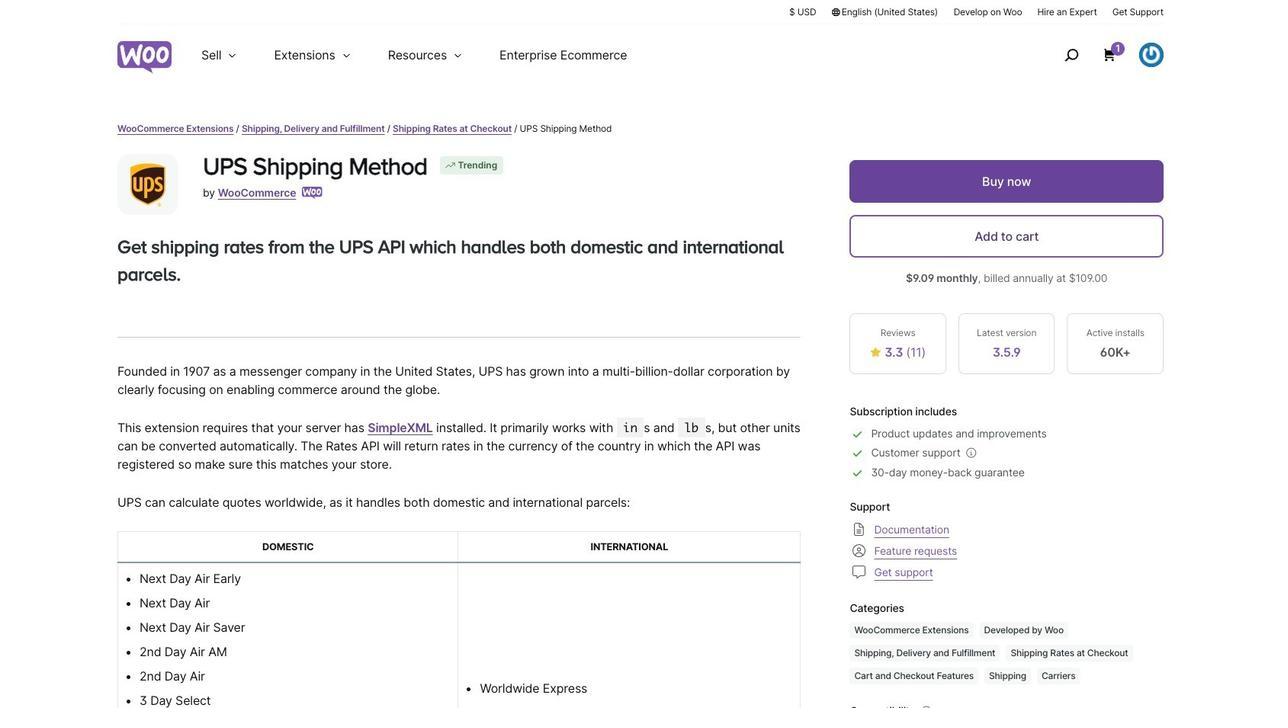 Task type: describe. For each thing, give the bounding box(es) containing it.
search image
[[1060, 43, 1084, 67]]

breadcrumb element
[[117, 122, 1164, 136]]

open account menu image
[[1140, 43, 1164, 67]]

product icon image
[[117, 154, 179, 215]]

message image
[[850, 563, 868, 582]]

developed by woocommerce image
[[302, 187, 323, 199]]

circle info image
[[919, 704, 934, 709]]

file lines image
[[850, 521, 868, 539]]



Task type: locate. For each thing, give the bounding box(es) containing it.
service navigation menu element
[[1032, 30, 1164, 80]]

arrow trend up image
[[444, 159, 457, 172]]

circle user image
[[850, 542, 868, 560]]



